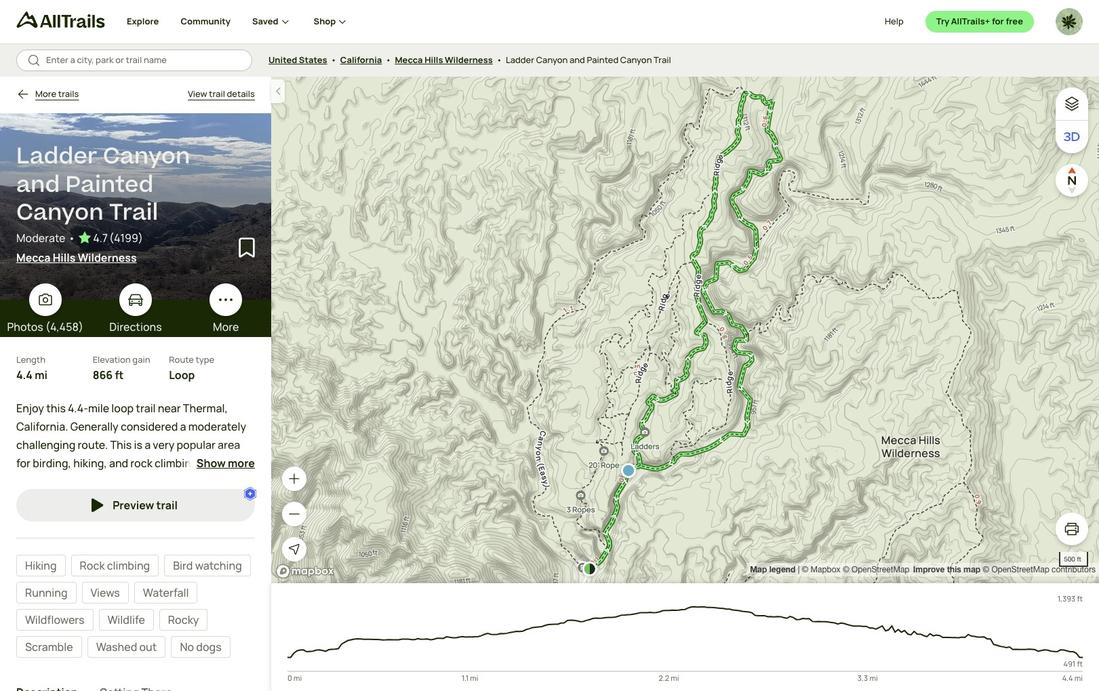 Task type: describe. For each thing, give the bounding box(es) containing it.
near
[[158, 400, 181, 415]]

mecca hills wilderness
[[16, 250, 137, 265]]

500
[[1064, 555, 1075, 563]]

united
[[269, 54, 297, 66]]

trails
[[58, 88, 79, 100]]

california link
[[340, 54, 382, 66]]

improve
[[913, 564, 945, 574]]

explore
[[127, 15, 159, 27]]

california
[[340, 54, 382, 66]]

and inside enjoy this 4.4-mile loop trail near thermal, california. generally considered a moderately challenging route. this is a very popular area for birding, hiking, and rock climbing, so you'll likely encounter other people while exploring. the best times to visit this trail are october through april. you'll need to leave pups at home — dogs aren't allowed on this trail.
[[109, 456, 128, 471]]

wildlife
[[107, 613, 145, 627]]

generally
[[70, 419, 118, 434]]

so
[[203, 456, 215, 471]]

exploring.
[[196, 474, 246, 489]]

october
[[193, 493, 234, 508]]

need
[[116, 511, 142, 526]]

help link
[[885, 15, 904, 28]]

preview
[[113, 498, 154, 513]]

view trail details
[[188, 87, 255, 100]]

popular
[[177, 437, 216, 452]]

scramble
[[25, 640, 73, 655]]

trail left are
[[152, 493, 172, 508]]

zoom map in image
[[288, 472, 301, 486]]

pups
[[186, 511, 212, 526]]

more link
[[181, 283, 271, 335]]

no
[[180, 640, 194, 655]]

birding,
[[33, 456, 71, 471]]

explore link
[[127, 0, 159, 43]]

)
[[138, 231, 143, 245]]

|
[[798, 565, 800, 574]]

this left 4.4-
[[46, 400, 66, 415]]

add to list image
[[236, 236, 257, 257]]

are
[[174, 493, 191, 508]]

states
[[299, 54, 327, 66]]

map options image
[[1064, 96, 1080, 112]]

the
[[16, 493, 36, 508]]

1 vertical spatial mecca
[[16, 250, 51, 265]]

1 horizontal spatial dogs
[[196, 640, 222, 655]]

loop
[[169, 367, 195, 382]]

through
[[16, 511, 57, 526]]

ft inside "elevation gain 866 ft"
[[115, 367, 124, 382]]

0 horizontal spatial to
[[94, 493, 105, 508]]

1 vertical spatial hills
[[53, 250, 76, 265]]

mapbox
[[811, 565, 841, 574]]

0 vertical spatial mecca
[[395, 54, 423, 66]]

ladder inside ladder canyon and painted canyon trail
[[16, 141, 97, 173]]

1 vertical spatial wilderness
[[78, 250, 137, 265]]

this
[[110, 437, 132, 452]]

shop
[[314, 15, 336, 27]]

loop
[[111, 400, 134, 415]]

map legend | © mapbox © openstreetmap improve this map © openstreetmap contributors
[[750, 564, 1096, 574]]

while
[[167, 474, 194, 489]]

trail inside view trail details link
[[209, 87, 225, 100]]

mile
[[88, 400, 109, 415]]

0 vertical spatial for
[[992, 15, 1004, 27]]

enjoy this 4.4-mile loop trail near thermal, california. generally considered a moderately challenging route. this is a very popular area for birding, hiking, and rock climbing, so you'll likely encounter other people while exploring. the best times to visit this trail are october through april. you'll need to leave pups at home — dogs aren't allowed on this trail.
[[16, 400, 246, 544]]

1 vertical spatial a
[[145, 437, 151, 452]]

(4,458)
[[45, 319, 83, 334]]

2 © from the left
[[843, 565, 850, 574]]

you'll
[[217, 456, 244, 471]]

1 © from the left
[[802, 565, 809, 574]]

united states link
[[269, 54, 327, 66]]

home
[[16, 530, 45, 544]]

saved
[[252, 15, 278, 27]]

hiking,
[[73, 456, 107, 471]]

allowed
[[117, 530, 156, 544]]

route
[[169, 353, 194, 366]]

no dogs
[[180, 640, 222, 655]]

alltrails+
[[951, 15, 990, 27]]

more trails button
[[16, 87, 79, 101]]

0 vertical spatial and
[[570, 54, 585, 66]]

2 openstreetmap from the left
[[992, 565, 1050, 574]]

4199
[[114, 231, 138, 245]]

this down people
[[130, 493, 150, 508]]

enjoy
[[16, 400, 44, 415]]

visit
[[107, 493, 128, 508]]

map legend link
[[750, 564, 798, 574]]

views
[[91, 585, 120, 600]]

running
[[25, 585, 67, 600]]

community link
[[181, 0, 231, 43]]

show more
[[197, 456, 255, 471]]

more
[[228, 456, 255, 471]]

legend
[[769, 564, 796, 574]]

rock
[[130, 456, 152, 471]]

thermal,
[[183, 400, 228, 415]]

0 horizontal spatial mecca hills wilderness link
[[16, 250, 239, 266]]

more trails
[[35, 88, 79, 100]]

length 4.4 mi
[[16, 353, 48, 382]]

leave
[[157, 511, 184, 526]]

california.
[[16, 419, 68, 434]]

contributors
[[1052, 565, 1096, 574]]

try alltrails+ for free
[[936, 15, 1023, 27]]

free
[[1006, 15, 1023, 27]]

map
[[964, 564, 981, 574]]

© openstreetmap contributors link
[[983, 565, 1096, 574]]

list containing map legend
[[750, 563, 1096, 576]]

wildflowers
[[25, 613, 84, 627]]

print map image
[[1064, 521, 1080, 537]]

hiking
[[25, 558, 57, 573]]

1 horizontal spatial painted
[[587, 54, 619, 66]]

kendall image
[[1056, 8, 1083, 35]]

directions
[[109, 319, 162, 334]]



Task type: vqa. For each thing, say whether or not it's contained in the screenshot.
The Wilderness within the Mecca Hills Wilderness link
yes



Task type: locate. For each thing, give the bounding box(es) containing it.
for left free
[[992, 15, 1004, 27]]

for up 'likely'
[[16, 456, 31, 471]]

Enter a city, park or trail name field
[[46, 54, 241, 67]]

moderate
[[16, 231, 65, 245]]

1 openstreetmap from the left
[[852, 565, 910, 574]]

trail right view
[[209, 87, 225, 100]]

2 vertical spatial and
[[109, 456, 128, 471]]

this inside list
[[947, 564, 961, 574]]

dogs down 'april.'
[[58, 530, 83, 544]]

ladder canyon and painted canyon trail
[[16, 141, 190, 229]]

preview trail
[[113, 498, 178, 513]]

1 vertical spatial to
[[144, 511, 155, 526]]

more
[[35, 88, 56, 100], [213, 319, 239, 334]]

0 horizontal spatial ©
[[802, 565, 809, 574]]

and
[[570, 54, 585, 66], [16, 169, 60, 201], [109, 456, 128, 471]]

openstreetmap
[[852, 565, 910, 574], [992, 565, 1050, 574]]

0 vertical spatial more
[[35, 88, 56, 100]]

1 vertical spatial painted
[[65, 169, 153, 201]]

canyon
[[536, 54, 568, 66], [620, 54, 652, 66], [103, 141, 190, 173], [16, 197, 103, 229]]

1 horizontal spatial mecca
[[395, 54, 423, 66]]

0 vertical spatial painted
[[587, 54, 619, 66]]

openstreetmap right map
[[992, 565, 1050, 574]]

3 © from the left
[[983, 565, 989, 574]]

climbing,
[[155, 456, 201, 471]]

1 horizontal spatial more
[[213, 319, 239, 334]]

hills
[[425, 54, 443, 66], [53, 250, 76, 265]]

current location image
[[288, 543, 301, 556]]

washed out
[[96, 640, 157, 655]]

you'll
[[88, 511, 114, 526]]

view
[[188, 87, 207, 100]]

best
[[38, 493, 61, 508]]

trail up considered
[[136, 400, 156, 415]]

1 horizontal spatial hills
[[425, 54, 443, 66]]

out
[[139, 640, 157, 655]]

1 horizontal spatial mecca hills wilderness link
[[395, 54, 493, 66]]

1 horizontal spatial trail
[[654, 54, 671, 66]]

0 vertical spatial wilderness
[[445, 54, 493, 66]]

0 horizontal spatial wilderness
[[78, 250, 137, 265]]

alltrails image
[[16, 12, 105, 28]]

bird
[[173, 558, 193, 573]]

1 vertical spatial trail
[[109, 197, 158, 229]]

1 horizontal spatial ©
[[843, 565, 850, 574]]

a
[[180, 419, 186, 434], [145, 437, 151, 452]]

reset north and pitch image
[[1059, 167, 1086, 194]]

1 vertical spatial more
[[213, 319, 239, 334]]

1 horizontal spatial ft
[[1077, 555, 1081, 563]]

0 horizontal spatial more
[[35, 88, 56, 100]]

0 vertical spatial ft
[[115, 367, 124, 382]]

•
[[331, 54, 337, 66], [386, 54, 391, 66], [496, 54, 502, 66], [68, 231, 75, 245]]

to left visit
[[94, 493, 105, 508]]

help
[[885, 15, 904, 27]]

for inside enjoy this 4.4-mile loop trail near thermal, california. generally considered a moderately challenging route. this is a very popular area for birding, hiking, and rock climbing, so you'll likely encounter other people while exploring. the best times to visit this trail are october through april. you'll need to leave pups at home — dogs aren't allowed on this trail.
[[16, 456, 31, 471]]

1 horizontal spatial wilderness
[[445, 54, 493, 66]]

map
[[750, 564, 767, 574]]

1 vertical spatial ft
[[1077, 555, 1081, 563]]

people
[[130, 474, 165, 489]]

very
[[153, 437, 174, 452]]

1 vertical spatial mecca hills wilderness link
[[16, 250, 239, 266]]

shop link
[[314, 0, 349, 43]]

mecca right the california link
[[395, 54, 423, 66]]

4.4-
[[68, 400, 88, 415]]

dogs right no
[[196, 640, 222, 655]]

view trail details link
[[188, 87, 255, 101]]

1 vertical spatial dogs
[[196, 640, 222, 655]]

rock
[[80, 558, 105, 573]]

ft right 500
[[1077, 555, 1081, 563]]

region
[[271, 583, 1099, 691]]

1 horizontal spatial and
[[109, 456, 128, 471]]

on
[[158, 530, 171, 544]]

2 horizontal spatial and
[[570, 54, 585, 66]]

tab list
[[16, 674, 255, 691]]

this left map
[[947, 564, 961, 574]]

try alltrails+ for free link
[[925, 11, 1034, 33]]

© openstreetmap link
[[843, 565, 910, 574]]

4.7
[[93, 231, 108, 245]]

more for more trails
[[35, 88, 56, 100]]

©
[[802, 565, 809, 574], [843, 565, 850, 574], [983, 565, 989, 574]]

dialog
[[0, 0, 1099, 691]]

0 vertical spatial a
[[180, 419, 186, 434]]

elevation
[[93, 353, 131, 366]]

close this dialog image
[[1063, 634, 1076, 647]]

more up type
[[213, 319, 239, 334]]

zoom map out image
[[288, 507, 301, 521]]

0 horizontal spatial a
[[145, 437, 151, 452]]

and inside ladder canyon and painted canyon trail
[[16, 169, 60, 201]]

saved button
[[252, 0, 314, 43]]

rocky
[[168, 613, 199, 627]]

community
[[181, 15, 231, 27]]

rock climbing
[[80, 558, 150, 573]]

shop button
[[314, 0, 349, 43]]

this right on
[[173, 530, 193, 544]]

0 horizontal spatial painted
[[65, 169, 153, 201]]

saved link
[[252, 0, 292, 43]]

0 horizontal spatial ft
[[115, 367, 124, 382]]

ladder canyon and painted canyon trail, mecca hills wilderness, thermal, california, united states | alltrails.com image
[[0, 113, 271, 300]]

encounter
[[44, 474, 97, 489]]

april.
[[60, 511, 85, 526]]

0 horizontal spatial openstreetmap
[[852, 565, 910, 574]]

this
[[46, 400, 66, 415], [130, 493, 150, 508], [173, 530, 193, 544], [947, 564, 961, 574]]

ft right 866
[[115, 367, 124, 382]]

aren't
[[85, 530, 115, 544]]

mecca hills wilderness link
[[395, 54, 493, 66], [16, 250, 239, 266]]

© right mapbox
[[843, 565, 850, 574]]

1 horizontal spatial for
[[992, 15, 1004, 27]]

trail
[[209, 87, 225, 100], [136, 400, 156, 415], [152, 493, 172, 508], [156, 498, 178, 513]]

trail inside ladder canyon and painted canyon trail
[[109, 197, 158, 229]]

is
[[134, 437, 142, 452]]

length
[[16, 353, 46, 366]]

trail down while
[[156, 498, 178, 513]]

0 horizontal spatial mecca
[[16, 250, 51, 265]]

0 horizontal spatial trail
[[109, 197, 158, 229]]

0 horizontal spatial for
[[16, 456, 31, 471]]

1 vertical spatial and
[[16, 169, 60, 201]]

painted
[[587, 54, 619, 66], [65, 169, 153, 201]]

painted inside ladder canyon and painted canyon trail
[[65, 169, 153, 201]]

more left trails
[[35, 88, 56, 100]]

more for more
[[213, 319, 239, 334]]

likely
[[16, 474, 42, 489]]

0 horizontal spatial dogs
[[58, 530, 83, 544]]

0 horizontal spatial hills
[[53, 250, 76, 265]]

list
[[750, 563, 1096, 576]]

preview trail button
[[16, 489, 255, 522]]

© right |
[[802, 565, 809, 574]]

trail inside preview trail button
[[156, 498, 178, 513]]

0 vertical spatial to
[[94, 493, 105, 508]]

waterfall
[[143, 585, 189, 600]]

0 horizontal spatial ladder
[[16, 141, 97, 173]]

to
[[94, 493, 105, 508], [144, 511, 155, 526]]

1 horizontal spatial openstreetmap
[[992, 565, 1050, 574]]

a right is
[[145, 437, 151, 452]]

0 vertical spatial ladder
[[506, 54, 534, 66]]

a up popular
[[180, 419, 186, 434]]

show more button
[[197, 455, 255, 471]]

route type loop
[[169, 353, 214, 382]]

1 vertical spatial for
[[16, 456, 31, 471]]

ft
[[115, 367, 124, 382], [1077, 555, 1081, 563]]

mecca down moderate
[[16, 250, 51, 265]]

enable 3d map image
[[1064, 129, 1080, 145]]

0 vertical spatial mecca hills wilderness link
[[395, 54, 493, 66]]

© mapbox link
[[802, 565, 841, 574]]

1 horizontal spatial ladder
[[506, 54, 534, 66]]

0 vertical spatial dogs
[[58, 530, 83, 544]]

gain
[[132, 353, 150, 366]]

map region
[[271, 77, 1099, 691]]

improve this map link
[[913, 564, 981, 574]]

openstreetmap left improve
[[852, 565, 910, 574]]

moderately
[[188, 419, 246, 434]]

2 horizontal spatial ©
[[983, 565, 989, 574]]

show
[[197, 456, 226, 471]]

© right map
[[983, 565, 989, 574]]

trail.
[[195, 530, 218, 544]]

bird watching
[[173, 558, 242, 573]]

to right need
[[144, 511, 155, 526]]

1 horizontal spatial to
[[144, 511, 155, 526]]

more inside button
[[35, 88, 56, 100]]

dogs
[[58, 530, 83, 544], [196, 640, 222, 655]]

1 horizontal spatial a
[[180, 419, 186, 434]]

type
[[196, 353, 214, 366]]

dogs inside enjoy this 4.4-mile loop trail near thermal, california. generally considered a moderately challenging route. this is a very popular area for birding, hiking, and rock climbing, so you'll likely encounter other people while exploring. the best times to visit this trail are october through april. you'll need to leave pups at home — dogs aren't allowed on this trail.
[[58, 530, 83, 544]]

alltrails link
[[16, 12, 127, 34]]

photos
[[7, 319, 43, 334]]

500 ft
[[1064, 555, 1081, 563]]

0 vertical spatial trail
[[654, 54, 671, 66]]

0 vertical spatial hills
[[425, 54, 443, 66]]

None search field
[[16, 50, 252, 71]]

0 horizontal spatial and
[[16, 169, 60, 201]]

trail
[[654, 54, 671, 66], [109, 197, 158, 229]]

1 vertical spatial ladder
[[16, 141, 97, 173]]

considered
[[121, 419, 178, 434]]



